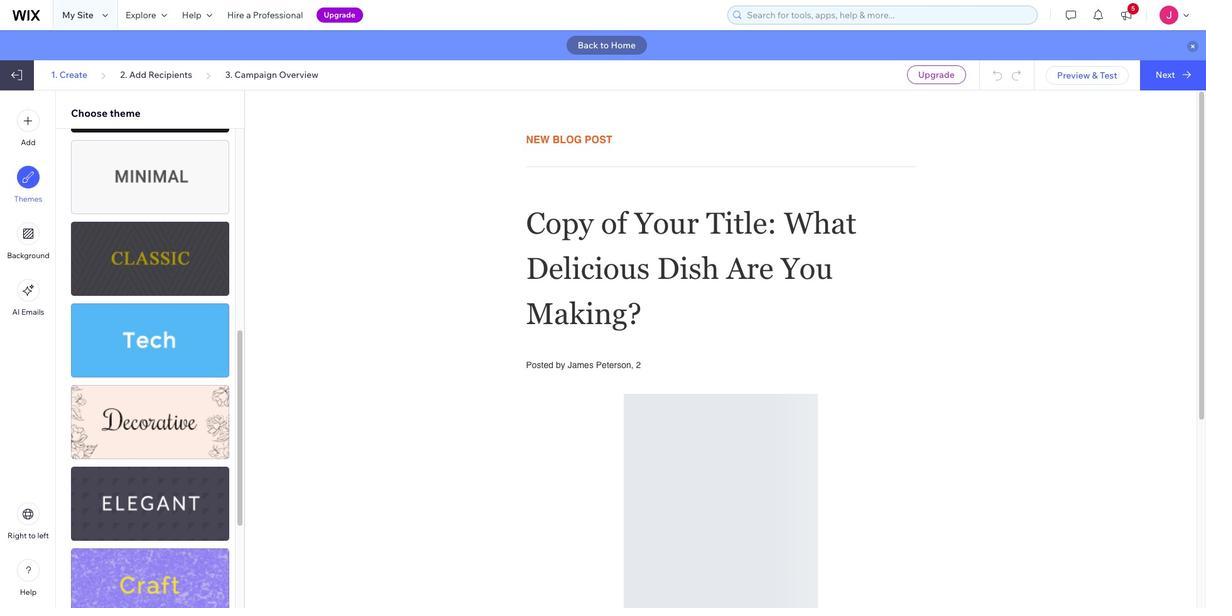 Task type: describe. For each thing, give the bounding box(es) containing it.
right
[[8, 531, 27, 540]]

1 horizontal spatial upgrade
[[919, 69, 955, 80]]

to for right
[[28, 531, 36, 540]]

add inside button
[[21, 138, 36, 147]]

making?
[[526, 296, 642, 331]]

overview
[[279, 69, 319, 80]]

5
[[1132, 4, 1135, 13]]

choose theme
[[71, 107, 141, 119]]

professional
[[253, 9, 303, 21]]

choose
[[71, 107, 108, 119]]

right to left button
[[8, 503, 49, 540]]

0 horizontal spatial upgrade button
[[316, 8, 363, 23]]

1. create
[[51, 69, 87, 80]]

you
[[781, 251, 833, 286]]

1 horizontal spatial upgrade button
[[907, 65, 966, 84]]

my site
[[62, 9, 94, 21]]

1.
[[51, 69, 58, 80]]

background
[[7, 251, 50, 260]]

themes
[[14, 194, 42, 204]]

background button
[[7, 222, 50, 260]]

3.
[[225, 69, 233, 80]]

explore
[[126, 9, 156, 21]]

site
[[77, 9, 94, 21]]

0 vertical spatial add
[[129, 69, 147, 80]]

&
[[1093, 70, 1098, 81]]

your
[[635, 206, 699, 240]]

0 vertical spatial upgrade
[[324, 10, 356, 19]]

back to home alert
[[0, 30, 1207, 60]]

james
[[568, 360, 594, 370]]

1 horizontal spatial help
[[182, 9, 202, 21]]

create
[[60, 69, 87, 80]]

preview & test
[[1058, 70, 1118, 81]]

2
[[636, 360, 641, 370]]

posted
[[526, 360, 554, 370]]

5 button
[[1113, 0, 1141, 30]]

next button
[[1140, 60, 1207, 90]]

copy
[[526, 206, 594, 240]]

a
[[246, 9, 251, 21]]

back
[[578, 40, 599, 51]]

are
[[727, 251, 774, 286]]

what
[[784, 206, 857, 240]]

ai
[[12, 307, 20, 317]]

title:
[[706, 206, 777, 240]]

1. create link
[[51, 69, 87, 80]]

emails
[[21, 307, 44, 317]]



Task type: vqa. For each thing, say whether or not it's contained in the screenshot.
Create
yes



Task type: locate. For each thing, give the bounding box(es) containing it.
add right 2.
[[129, 69, 147, 80]]

3. campaign overview link
[[225, 69, 319, 80]]

3. campaign overview
[[225, 69, 319, 80]]

2. add recipients link
[[120, 69, 192, 80]]

0 horizontal spatial help button
[[17, 559, 40, 597]]

help button down right to left
[[17, 559, 40, 597]]

left
[[37, 531, 49, 540]]

ai emails button
[[12, 279, 44, 317]]

1 horizontal spatial to
[[600, 40, 609, 51]]

hire a professional
[[227, 9, 303, 21]]

next
[[1156, 69, 1176, 80]]

1 vertical spatial help
[[20, 588, 37, 597]]

0 vertical spatial to
[[600, 40, 609, 51]]

1 vertical spatial add
[[21, 138, 36, 147]]

of
[[601, 206, 627, 240]]

upgrade
[[324, 10, 356, 19], [919, 69, 955, 80]]

0 vertical spatial help
[[182, 9, 202, 21]]

upgrade button
[[316, 8, 363, 23], [907, 65, 966, 84]]

2. add recipients
[[120, 69, 192, 80]]

back to home
[[578, 40, 636, 51]]

right to left
[[8, 531, 49, 540]]

preview
[[1058, 70, 1091, 81]]

delicious
[[526, 251, 650, 286]]

preview & test button
[[1046, 66, 1129, 85]]

1 vertical spatial upgrade
[[919, 69, 955, 80]]

to
[[600, 40, 609, 51], [28, 531, 36, 540]]

to inside alert
[[600, 40, 609, 51]]

theme
[[110, 107, 141, 119]]

help
[[182, 9, 202, 21], [20, 588, 37, 597]]

test
[[1100, 70, 1118, 81]]

by
[[556, 360, 565, 370]]

dish
[[657, 251, 719, 286]]

1 vertical spatial upgrade button
[[907, 65, 966, 84]]

campaign
[[235, 69, 277, 80]]

2.
[[120, 69, 127, 80]]

1 vertical spatial help button
[[17, 559, 40, 597]]

help button
[[175, 0, 220, 30], [17, 559, 40, 597]]

Search for tools, apps, help & more... field
[[743, 6, 1034, 24]]

posted by james peterson, 2
[[526, 360, 641, 370]]

hire
[[227, 9, 244, 21]]

to left left
[[28, 531, 36, 540]]

hire a professional link
[[220, 0, 311, 30]]

0 vertical spatial help button
[[175, 0, 220, 30]]

help down right to left
[[20, 588, 37, 597]]

1 vertical spatial to
[[28, 531, 36, 540]]

add
[[129, 69, 147, 80], [21, 138, 36, 147]]

themes button
[[14, 166, 42, 204]]

copy of your title: what delicious dish are you making?
[[526, 206, 864, 331]]

peterson,
[[596, 360, 634, 370]]

to for back
[[600, 40, 609, 51]]

0 vertical spatial upgrade button
[[316, 8, 363, 23]]

1 horizontal spatial add
[[129, 69, 147, 80]]

add button
[[17, 109, 40, 147]]

help button left hire
[[175, 0, 220, 30]]

home
[[611, 40, 636, 51]]

add up themes button
[[21, 138, 36, 147]]

1 horizontal spatial help button
[[175, 0, 220, 30]]

to right back
[[600, 40, 609, 51]]

my
[[62, 9, 75, 21]]

ai emails
[[12, 307, 44, 317]]

0 horizontal spatial add
[[21, 138, 36, 147]]

0 horizontal spatial upgrade
[[324, 10, 356, 19]]

0 horizontal spatial to
[[28, 531, 36, 540]]

back to home button
[[567, 36, 647, 55]]

recipients
[[149, 69, 192, 80]]

0 horizontal spatial help
[[20, 588, 37, 597]]

help left hire
[[182, 9, 202, 21]]



